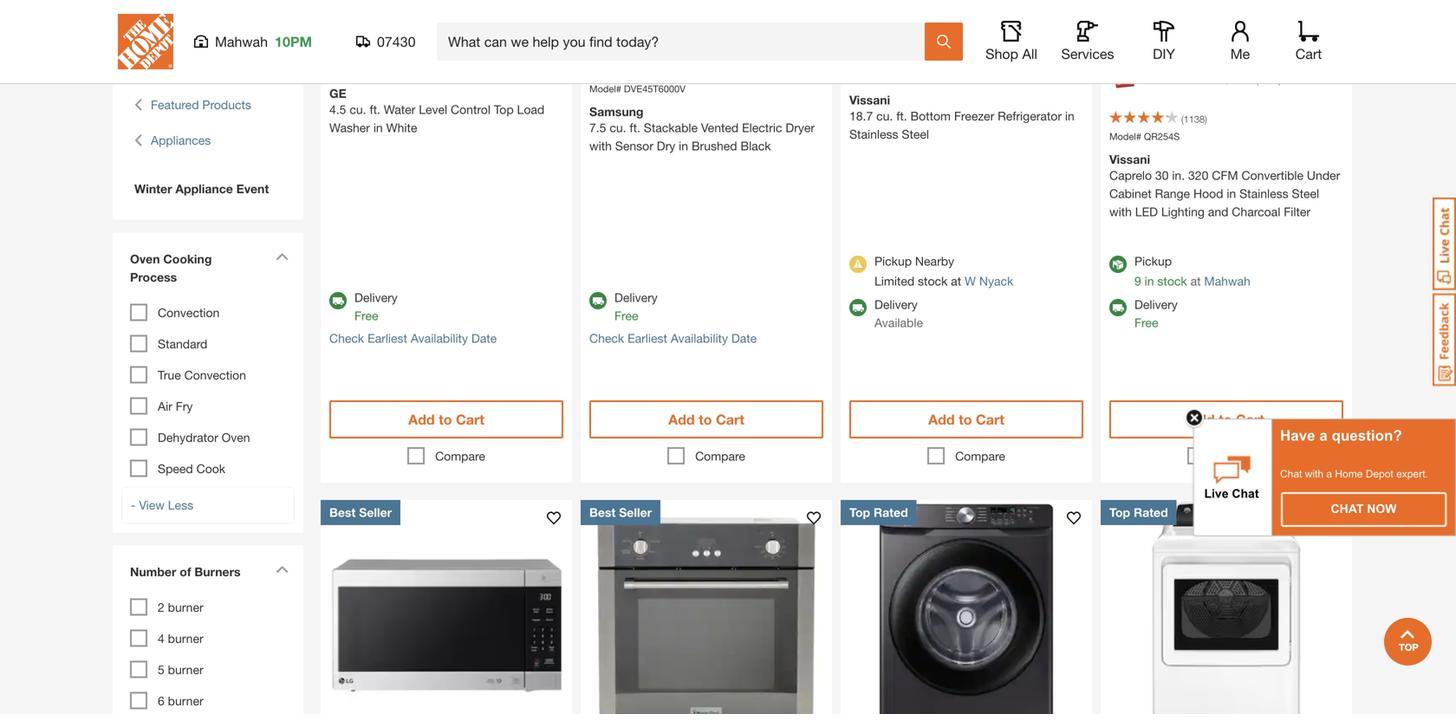 Task type: locate. For each thing, give the bounding box(es) containing it.
0 horizontal spatial $
[[624, 19, 630, 31]]

1 best from the left
[[330, 506, 356, 520]]

1 vertical spatial steel
[[1293, 186, 1320, 201]]

refrigerator
[[998, 109, 1062, 123]]

2 add from the left
[[669, 411, 695, 428]]

1 vertical spatial mahwah
[[1205, 274, 1251, 288]]

shop
[[986, 46, 1019, 62]]

1 horizontal spatial mahwah
[[1205, 274, 1251, 288]]

1 seller from the left
[[359, 506, 392, 520]]

check earliest availability date
[[330, 331, 497, 346], [590, 331, 757, 346]]

earliest for left available shipping icon
[[368, 331, 408, 346]]

( left %)
[[1257, 75, 1259, 86]]

the home depot logo image
[[118, 14, 173, 69]]

1 add from the left
[[409, 411, 435, 428]]

cooking
[[163, 252, 212, 266]]

black metal image
[[1160, 0, 1198, 29]]

1 burner from the top
[[168, 601, 203, 615]]

0 vertical spatial oven
[[130, 252, 160, 266]]

department
[[130, 58, 199, 72]]

1 horizontal spatial check earliest availability date link
[[590, 330, 757, 348]]

0 horizontal spatial steel
[[902, 127, 930, 141]]

free
[[355, 309, 379, 323], [615, 309, 639, 323], [1135, 316, 1159, 330]]

caret icon image
[[276, 253, 289, 261], [276, 566, 289, 574]]

add for add to cart button corresponding to limited stock for pickup image
[[929, 411, 955, 428]]

$ right save
[[1225, 75, 1230, 86]]

)
[[940, 54, 942, 65], [1206, 114, 1208, 125]]

0 horizontal spatial best seller
[[330, 506, 392, 520]]

convection up standard
[[158, 306, 220, 320]]

0 horizontal spatial cu.
[[350, 102, 366, 117]]

compare for add to cart button for left available shipping icon
[[435, 449, 486, 464]]

) down save
[[1206, 114, 1208, 125]]

top for 7.4 cu. ft. electric dryer with sensor dry in white image
[[1110, 506, 1131, 520]]

$50
[[909, 29, 929, 43]]

compare
[[435, 449, 486, 464], [696, 449, 746, 464], [956, 449, 1006, 464], [1216, 449, 1266, 464]]

2 check from the left
[[590, 331, 625, 346]]

a left home
[[1327, 468, 1333, 480]]

1 caret icon image from the top
[[276, 253, 289, 261]]

1 horizontal spatial best
[[590, 506, 616, 520]]

1 check earliest availability date link from the left
[[330, 330, 497, 348]]

1 horizontal spatial top rated
[[1110, 506, 1169, 520]]

charcoal
[[1233, 205, 1281, 219]]

top rated
[[850, 506, 909, 520], [1110, 506, 1169, 520]]

at for limited stock at
[[951, 274, 962, 288]]

cart for available for pickup image
[[1237, 411, 1265, 428]]

3 burner from the top
[[168, 663, 203, 677]]

) down the get up to $50 in  rebates for 07430 on the top
[[940, 54, 942, 65]]

with down cabinet
[[1110, 205, 1132, 219]]

available shipping image
[[590, 292, 607, 310], [850, 299, 867, 317]]

1 pickup from the left
[[875, 254, 912, 268]]

0 horizontal spatial available shipping image
[[590, 292, 607, 310]]

vissani up 18.7
[[850, 93, 891, 107]]

( up mdbf18ss
[[922, 54, 924, 65]]

30
[[1156, 168, 1169, 183]]

2 horizontal spatial top
[[1110, 506, 1131, 520]]

in right refrigerator
[[1066, 109, 1075, 123]]

stainless inside vissani caprelo 30 in. 320 cfm convertible under cabinet range hood in stainless steel with led lighting and charcoal filter
[[1240, 186, 1289, 201]]

1 vertical spatial back caret image
[[134, 131, 142, 150]]

with right chat
[[1306, 468, 1324, 480]]

at for 9 in stock
[[1191, 274, 1202, 288]]

0 horizontal spatial 00
[[665, 19, 676, 31]]

2 rated from the left
[[1134, 506, 1169, 520]]

2 top rated from the left
[[1110, 506, 1169, 520]]

mahwah left 10pm
[[215, 33, 268, 50]]

2 at from the left
[[1191, 274, 1202, 288]]

. right $ 628 00
[[702, 13, 705, 24]]

3 add to cart from the left
[[929, 411, 1005, 428]]

1 horizontal spatial available shipping image
[[1110, 299, 1127, 317]]

pickup for limited
[[875, 254, 912, 268]]

cu. inside samsung 7.5 cu. ft. stackable vented electric dryer with sensor dry in brushed black
[[610, 121, 627, 135]]

cu. up washer
[[350, 102, 366, 117]]

2 horizontal spatial delivery free
[[1135, 297, 1178, 330]]

2 add to cart button from the left
[[590, 401, 824, 439]]

5 burner link
[[158, 663, 203, 677]]

mdbf18ss
[[884, 72, 934, 83]]

earliest for available shipping image corresponding to free
[[628, 331, 668, 346]]

1 compare from the left
[[435, 449, 486, 464]]

1 stock from the left
[[918, 274, 948, 288]]

add for add to cart button for left available shipping icon
[[409, 411, 435, 428]]

less
[[168, 498, 193, 513]]

1 horizontal spatial available shipping image
[[850, 299, 867, 317]]

0 vertical spatial available
[[1187, 38, 1236, 52]]

2 compare from the left
[[696, 449, 746, 464]]

vissani up caprelo
[[1110, 152, 1151, 166]]

number
[[130, 565, 176, 579]]

true convection link
[[158, 368, 246, 382]]

1 horizontal spatial ft.
[[630, 121, 641, 135]]

oven up cook
[[222, 431, 250, 445]]

.
[[702, 13, 705, 24], [1241, 75, 1244, 86]]

add to cart button for left available shipping icon
[[330, 401, 564, 439]]

check
[[330, 331, 364, 346], [590, 331, 625, 346]]

available down white metal image
[[1187, 38, 1236, 52]]

0 horizontal spatial available
[[875, 316, 924, 330]]

0 horizontal spatial oven
[[130, 252, 160, 266]]

best
[[330, 506, 356, 520], [590, 506, 616, 520]]

3 add to cart button from the left
[[850, 401, 1084, 439]]

( down 129
[[1182, 114, 1184, 125]]

1 horizontal spatial top
[[850, 506, 871, 520]]

4 add to cart from the left
[[1189, 411, 1265, 428]]

1 horizontal spatial pickup
[[1135, 254, 1172, 268]]

( 2376
[[402, 48, 425, 59]]

compare for add to cart button corresponding to limited stock for pickup image
[[956, 449, 1006, 464]]

2 pickup from the left
[[1135, 254, 1172, 268]]

2 check earliest availability date link from the left
[[590, 330, 757, 348]]

1 horizontal spatial delivery free
[[615, 291, 658, 323]]

in inside ge 4.5 cu. ft. water level control top load washer in white
[[374, 121, 383, 135]]

0 horizontal spatial check earliest availability date
[[330, 331, 497, 346]]

1 horizontal spatial free
[[615, 309, 639, 323]]

0 vertical spatial a
[[1320, 428, 1328, 444]]

vissani inside vissani caprelo 30 in. 320 cfm convertible under cabinet range hood in stainless steel with led lighting and charcoal filter
[[1110, 152, 1151, 166]]

more
[[1110, 38, 1138, 52]]

1 horizontal spatial )
[[1206, 114, 1208, 125]]

0 horizontal spatial )
[[940, 54, 942, 65]]

0 horizontal spatial model#
[[590, 83, 622, 95]]

00 right 999 at the left of the page
[[705, 13, 715, 24]]

$ for 999
[[681, 13, 686, 24]]

4 add from the left
[[1189, 411, 1216, 428]]

0 vertical spatial vissani
[[850, 93, 891, 107]]

1 horizontal spatial available
[[1187, 38, 1236, 52]]

steel up filter
[[1293, 186, 1320, 201]]

ft. inside ge 4.5 cu. ft. water level control top load washer in white
[[370, 102, 381, 117]]

burner for 6 burner
[[168, 694, 203, 709]]

back caret image
[[134, 96, 142, 114], [134, 131, 142, 150]]

1 horizontal spatial stock
[[1158, 274, 1188, 288]]

with inside samsung 7.5 cu. ft. stackable vented electric dryer with sensor dry in brushed black
[[590, 139, 612, 153]]

control
[[451, 102, 491, 117]]

available inside 'link'
[[1187, 38, 1236, 52]]

vissani for 18.7
[[850, 93, 891, 107]]

0 vertical spatial with
[[590, 139, 612, 153]]

0 horizontal spatial top
[[494, 102, 514, 117]]

( for ( 229 )
[[922, 54, 924, 65]]

1 horizontal spatial availability
[[671, 331, 728, 346]]

oven cooking process
[[130, 252, 212, 284]]

model# up 18.7
[[850, 72, 882, 83]]

w nyack link
[[965, 274, 1014, 288]]

4 compare from the left
[[1216, 449, 1266, 464]]

ft. up sensor
[[630, 121, 641, 135]]

dehydrator oven
[[158, 431, 250, 445]]

0 horizontal spatial .
[[702, 13, 705, 24]]

options
[[1141, 38, 1184, 52]]

oven up the 'process'
[[130, 252, 160, 266]]

ft. inside samsung 7.5 cu. ft. stackable vented electric dryer with sensor dry in brushed black
[[630, 121, 641, 135]]

1 horizontal spatial date
[[732, 331, 757, 346]]

steel inside the vissani 18.7 cu. ft. bottom freezer refrigerator in stainless steel
[[902, 127, 930, 141]]

stainless up charcoal
[[1240, 186, 1289, 201]]

and
[[1209, 205, 1229, 219]]

convection
[[158, 306, 220, 320], [184, 368, 246, 382]]

burner for 2 burner
[[168, 601, 203, 615]]

speed cook
[[158, 462, 226, 476]]

cu. for 7.5
[[610, 121, 627, 135]]

(
[[402, 48, 404, 59], [922, 54, 924, 65], [1257, 75, 1259, 86], [1182, 114, 1184, 125]]

ge 4.5 cu. ft. water level control top load washer in white
[[330, 86, 545, 135]]

- view less
[[131, 498, 193, 513]]

have
[[1281, 428, 1316, 444]]

cart
[[1296, 46, 1323, 62], [456, 411, 485, 428], [716, 411, 745, 428], [976, 411, 1005, 428], [1237, 411, 1265, 428]]

1 back caret image from the top
[[134, 96, 142, 114]]

stainless inside the vissani 18.7 cu. ft. bottom freezer refrigerator in stainless steel
[[850, 127, 899, 141]]

0 horizontal spatial stock
[[918, 274, 948, 288]]

( up water at the left top
[[402, 48, 404, 59]]

0 vertical spatial back caret image
[[134, 96, 142, 114]]

2 horizontal spatial free
[[1135, 316, 1159, 330]]

0 vertical spatial )
[[940, 54, 942, 65]]

availability for 2nd check earliest availability date link from the right
[[411, 331, 468, 346]]

in inside samsung 7.5 cu. ft. stackable vented electric dryer with sensor dry in brushed black
[[679, 139, 689, 153]]

washer
[[330, 121, 370, 135]]

delivery free
[[355, 291, 398, 323], [615, 291, 658, 323], [1135, 297, 1178, 330]]

1 horizontal spatial model#
[[850, 72, 882, 83]]

cu.
[[350, 102, 366, 117], [877, 109, 894, 123], [610, 121, 627, 135]]

2 burner from the top
[[168, 632, 203, 646]]

0 horizontal spatial 07430
[[377, 33, 416, 50]]

0 horizontal spatial ft.
[[370, 102, 381, 117]]

pickup up 9
[[1135, 254, 1172, 268]]

steel inside vissani caprelo 30 in. 320 cfm convertible under cabinet range hood in stainless steel with led lighting and charcoal filter
[[1293, 186, 1320, 201]]

cu. for 4.5
[[350, 102, 366, 117]]

appliances
[[151, 133, 211, 147]]

2 horizontal spatial model#
[[1110, 131, 1142, 142]]

convection link
[[158, 306, 220, 320]]

1 horizontal spatial with
[[1110, 205, 1132, 219]]

add to cart for add to cart button corresponding to limited stock for pickup image
[[929, 411, 1005, 428]]

0 horizontal spatial rated
[[874, 506, 909, 520]]

2 add to cart from the left
[[669, 411, 745, 428]]

a right have
[[1320, 428, 1328, 444]]

1 best seller from the left
[[330, 506, 392, 520]]

bottom
[[911, 109, 951, 123]]

cu. inside ge 4.5 cu. ft. water level control top load washer in white
[[350, 102, 366, 117]]

2 earliest from the left
[[628, 331, 668, 346]]

caret icon image inside number of burners link
[[276, 566, 289, 574]]

stainless down 18.7
[[850, 127, 899, 141]]

3 compare from the left
[[956, 449, 1006, 464]]

0 vertical spatial stainless
[[850, 127, 899, 141]]

4 add to cart button from the left
[[1110, 401, 1344, 439]]

in down cfm
[[1227, 186, 1237, 201]]

1 availability from the left
[[411, 331, 468, 346]]

vissani for caprelo
[[1110, 152, 1151, 166]]

winter appliance event link
[[130, 180, 286, 198]]

2 vertical spatial with
[[1306, 468, 1324, 480]]

2 horizontal spatial cu.
[[877, 109, 894, 123]]

at inside the pickup nearby limited stock at w nyack
[[951, 274, 962, 288]]

under
[[1308, 168, 1341, 183]]

2 seller from the left
[[619, 506, 652, 520]]

. left 35
[[1241, 75, 1244, 86]]

0 horizontal spatial earliest
[[368, 331, 408, 346]]

1 at from the left
[[951, 274, 962, 288]]

available for pickup image
[[1110, 256, 1127, 273]]

in left white
[[374, 121, 383, 135]]

0 vertical spatial .
[[702, 13, 705, 24]]

1 horizontal spatial stainless
[[1240, 186, 1289, 201]]

1 top rated from the left
[[850, 506, 909, 520]]

burner right 6
[[168, 694, 203, 709]]

ft. inside the vissani 18.7 cu. ft. bottom freezer refrigerator in stainless steel
[[897, 109, 908, 123]]

pickup
[[875, 254, 912, 268], [1135, 254, 1172, 268]]

in right dry
[[679, 139, 689, 153]]

229
[[924, 54, 940, 65]]

0 horizontal spatial stainless
[[850, 127, 899, 141]]

stock down "nearby"
[[918, 274, 948, 288]]

07430 inside button
[[377, 33, 416, 50]]

stainless
[[850, 127, 899, 141], [1240, 186, 1289, 201]]

1 horizontal spatial vissani
[[1110, 152, 1151, 166]]

2 horizontal spatial ft.
[[897, 109, 908, 123]]

0 vertical spatial convection
[[158, 306, 220, 320]]

cu. inside the vissani 18.7 cu. ft. bottom freezer refrigerator in stainless steel
[[877, 109, 894, 123]]

top inside ge 4.5 cu. ft. water level control top load washer in white
[[494, 102, 514, 117]]

07430 up "all"
[[1011, 29, 1045, 43]]

2 back caret image from the top
[[134, 131, 142, 150]]

0 horizontal spatial check earliest availability date link
[[330, 330, 497, 348]]

ft. left bottom
[[897, 109, 908, 123]]

burner right 2
[[168, 601, 203, 615]]

available shipping image for free
[[590, 292, 607, 310]]

1 check from the left
[[330, 331, 364, 346]]

1 horizontal spatial seller
[[619, 506, 652, 520]]

35
[[1259, 75, 1270, 86]]

0 horizontal spatial with
[[590, 139, 612, 153]]

1 vertical spatial with
[[1110, 205, 1132, 219]]

ft. left water at the left top
[[370, 102, 381, 117]]

1 check earliest availability date from the left
[[330, 331, 497, 346]]

0 horizontal spatial seller
[[359, 506, 392, 520]]

back caret image left featured
[[134, 96, 142, 114]]

07430 button
[[356, 33, 416, 50]]

rated for 4.5 cu. ft. high-efficiency front load washer with self-clean+ in brushed black image
[[874, 506, 909, 520]]

1 vertical spatial convection
[[184, 368, 246, 382]]

winter appliance event
[[134, 182, 269, 196]]

1 horizontal spatial at
[[1191, 274, 1202, 288]]

vissani inside the vissani 18.7 cu. ft. bottom freezer refrigerator in stainless steel
[[850, 93, 891, 107]]

1 horizontal spatial rated
[[1134, 506, 1169, 520]]

1 horizontal spatial .
[[1241, 75, 1244, 86]]

4.5
[[330, 102, 346, 117]]

with down 7.5
[[590, 139, 612, 153]]

pickup inside the pickup nearby limited stock at w nyack
[[875, 254, 912, 268]]

1 date from the left
[[472, 331, 497, 346]]

6
[[158, 694, 165, 709]]

1 earliest from the left
[[368, 331, 408, 346]]

4
[[158, 632, 165, 646]]

convection up fry
[[184, 368, 246, 382]]

speed cook link
[[158, 462, 226, 476]]

free for left available shipping icon
[[355, 309, 379, 323]]

0 horizontal spatial delivery free
[[355, 291, 398, 323]]

2 caret icon image from the top
[[276, 566, 289, 574]]

stock inside pickup 9 in stock at mahwah
[[1158, 274, 1188, 288]]

question?
[[1332, 428, 1403, 444]]

have a question?
[[1281, 428, 1403, 444]]

07430
[[1011, 29, 1045, 43], [377, 33, 416, 50]]

get up to $50 in  rebates for 07430 button
[[854, 29, 1045, 43]]

model# left "qr254s" on the right top
[[1110, 131, 1142, 142]]

delivery free for 2nd check earliest availability date link from the right
[[355, 291, 398, 323]]

to for 3rd add to cart button from right
[[699, 411, 712, 428]]

sensor
[[616, 139, 654, 153]]

mahwah down and
[[1205, 274, 1251, 288]]

1 horizontal spatial earliest
[[628, 331, 668, 346]]

best seller
[[330, 506, 392, 520], [590, 506, 652, 520]]

model# up "samsung"
[[590, 83, 622, 95]]

1 horizontal spatial $
[[681, 13, 686, 24]]

earliest
[[368, 331, 408, 346], [628, 331, 668, 346]]

2 best from the left
[[590, 506, 616, 520]]

appliance
[[176, 182, 233, 196]]

appliances link
[[151, 131, 211, 150]]

available shipping image
[[330, 292, 347, 310], [1110, 299, 1127, 317]]

2 stock from the left
[[1158, 274, 1188, 288]]

steel down bottom
[[902, 127, 930, 141]]

0 horizontal spatial top rated
[[850, 506, 909, 520]]

0 horizontal spatial at
[[951, 274, 962, 288]]

ft. for stackable
[[630, 121, 641, 135]]

1 horizontal spatial oven
[[222, 431, 250, 445]]

diy button
[[1137, 21, 1192, 62]]

caprelo
[[1110, 168, 1152, 183]]

1 vertical spatial stainless
[[1240, 186, 1289, 201]]

0 vertical spatial caret icon image
[[276, 253, 289, 261]]

available down limited
[[875, 316, 924, 330]]

07430 up water at the left top
[[377, 33, 416, 50]]

pickup for in
[[1135, 254, 1172, 268]]

at inside pickup 9 in stock at mahwah
[[1191, 274, 1202, 288]]

cu. down "samsung"
[[610, 121, 627, 135]]

3 add from the left
[[929, 411, 955, 428]]

check for second check earliest availability date link from the left
[[590, 331, 625, 346]]

top for 4.5 cu. ft. high-efficiency front load washer with self-clean+ in brushed black image
[[850, 506, 871, 520]]

model#
[[850, 72, 882, 83], [590, 83, 622, 95], [1110, 131, 1142, 142]]

ft.
[[370, 102, 381, 117], [897, 109, 908, 123], [630, 121, 641, 135]]

1 rated from the left
[[874, 506, 909, 520]]

2 date from the left
[[732, 331, 757, 346]]

seller for neochef 24 in. width 2.0 cu.ft. stainless steel 1200-watt countertop microwave 'image'
[[359, 506, 392, 520]]

4 burner from the top
[[168, 694, 203, 709]]

00 left 999 at the left of the page
[[665, 19, 676, 31]]

free for available shipping image corresponding to free
[[615, 309, 639, 323]]

oven inside oven cooking process
[[130, 252, 160, 266]]

brushed
[[692, 139, 738, 153]]

1 horizontal spatial check earliest availability date
[[590, 331, 757, 346]]

back caret image for featured products
[[134, 96, 142, 114]]

at left w
[[951, 274, 962, 288]]

24 in. 2.2 cu. ft. single electric wall oven with convection in stainless steel image
[[581, 500, 833, 715]]

shop all button
[[984, 21, 1040, 62]]

00 right 70
[[1244, 75, 1254, 86]]

1 vertical spatial )
[[1206, 114, 1208, 125]]

in inside vissani caprelo 30 in. 320 cfm convertible under cabinet range hood in stainless steel with led lighting and charcoal filter
[[1227, 186, 1237, 201]]

$ inside $ 628 00
[[624, 19, 630, 31]]

in right 9
[[1145, 274, 1155, 288]]

burner right 4
[[168, 632, 203, 646]]

1 add to cart from the left
[[409, 411, 485, 428]]

0 horizontal spatial vissani
[[850, 93, 891, 107]]

white
[[386, 121, 417, 135]]

0 horizontal spatial free
[[355, 309, 379, 323]]

0 horizontal spatial date
[[472, 331, 497, 346]]

back caret image left appliances link
[[134, 131, 142, 150]]

add to cart button
[[330, 401, 564, 439], [590, 401, 824, 439], [850, 401, 1084, 439], [1110, 401, 1344, 439]]

1 horizontal spatial steel
[[1293, 186, 1320, 201]]

0 horizontal spatial availability
[[411, 331, 468, 346]]

$ right $ 628 00
[[681, 13, 686, 24]]

1 horizontal spatial best seller
[[590, 506, 652, 520]]

0 vertical spatial steel
[[902, 127, 930, 141]]

cu. right 18.7
[[877, 109, 894, 123]]

0 horizontal spatial check
[[330, 331, 364, 346]]

chat
[[1332, 503, 1364, 516]]

pickup inside pickup 9 in stock at mahwah
[[1135, 254, 1172, 268]]

me
[[1231, 46, 1251, 62]]

1 vertical spatial .
[[1241, 75, 1244, 86]]

$ up model# dve45t6000v
[[624, 19, 630, 31]]

limited
[[875, 274, 915, 288]]

cart for left available shipping icon
[[456, 411, 485, 428]]

best for 24 in. 2.2 cu. ft. single electric wall oven with convection in stainless steel image
[[590, 506, 616, 520]]

1 horizontal spatial cu.
[[610, 121, 627, 135]]

2 best seller from the left
[[590, 506, 652, 520]]

2 availability from the left
[[671, 331, 728, 346]]

( for ( 1138 )
[[1182, 114, 1184, 125]]

best seller for neochef 24 in. width 2.0 cu.ft. stainless steel 1200-watt countertop microwave 'image'
[[330, 506, 392, 520]]

6 burner link
[[158, 694, 203, 709]]

pickup up limited
[[875, 254, 912, 268]]

caret icon image inside oven cooking process "link"
[[276, 253, 289, 261]]

stock inside the pickup nearby limited stock at w nyack
[[918, 274, 948, 288]]

stock for delivery free
[[1158, 274, 1188, 288]]

at left the "mahwah" link
[[1191, 274, 1202, 288]]

2 check earliest availability date from the left
[[590, 331, 757, 346]]

1 add to cart button from the left
[[330, 401, 564, 439]]

0 vertical spatial mahwah
[[215, 33, 268, 50]]

0 horizontal spatial best
[[330, 506, 356, 520]]

stock for delivery available
[[918, 274, 948, 288]]

in
[[932, 29, 942, 43], [1066, 109, 1075, 123], [374, 121, 383, 135], [679, 139, 689, 153], [1227, 186, 1237, 201], [1145, 274, 1155, 288]]

What can we help you find today? search field
[[448, 23, 924, 60]]

stock right 9
[[1158, 274, 1188, 288]]

burner right 5
[[168, 663, 203, 677]]



Task type: describe. For each thing, give the bounding box(es) containing it.
expert.
[[1397, 468, 1429, 480]]

available shipping image for available
[[850, 299, 867, 317]]

standard
[[158, 337, 208, 351]]

true convection
[[158, 368, 246, 382]]

5
[[158, 663, 165, 677]]

featured products link
[[151, 96, 251, 114]]

top rated for 4.5 cu. ft. high-efficiency front load washer with self-clean+ in brushed black image
[[850, 506, 909, 520]]

0 horizontal spatial mahwah
[[215, 33, 268, 50]]

mahwah 10pm
[[215, 33, 312, 50]]

check earliest availability date for second check earliest availability date link from the left
[[590, 331, 757, 346]]

model# qr254s
[[1110, 131, 1181, 142]]

best for neochef 24 in. width 2.0 cu.ft. stainless steel 1200-watt countertop microwave 'image'
[[330, 506, 356, 520]]

caret icon image for oven cooking process
[[276, 253, 289, 261]]

rated for 7.4 cu. ft. electric dryer with sensor dry in white image
[[1134, 506, 1169, 520]]

compare for available for pickup image add to cart button
[[1216, 449, 1266, 464]]

70
[[1230, 75, 1241, 86]]

nearby
[[916, 254, 955, 268]]

9
[[1135, 274, 1142, 288]]

diy
[[1153, 46, 1176, 62]]

save $ 70 . 00 ( 35 %)
[[1201, 75, 1282, 86]]

services button
[[1061, 21, 1116, 62]]

2
[[158, 601, 165, 615]]

burners
[[195, 565, 241, 579]]

up
[[877, 29, 891, 43]]

vissani 18.7 cu. ft. bottom freezer refrigerator in stainless steel
[[850, 93, 1075, 141]]

$ for 628
[[624, 19, 630, 31]]

999
[[686, 13, 702, 24]]

2 horizontal spatial with
[[1306, 468, 1324, 480]]

check for 2nd check earliest availability date link from the right
[[330, 331, 364, 346]]

neochef 24 in. width 2.0 cu.ft. stainless steel 1200-watt countertop microwave image
[[321, 500, 572, 715]]

add for available for pickup image add to cart button
[[1189, 411, 1216, 428]]

1 vertical spatial a
[[1327, 468, 1333, 480]]

vented
[[701, 121, 739, 135]]

ft. for bottom
[[897, 109, 908, 123]]

now
[[1368, 503, 1397, 516]]

freezer
[[955, 109, 995, 123]]

10pm
[[275, 33, 312, 50]]

18.7
[[850, 109, 873, 123]]

to for add to cart button corresponding to limited stock for pickup image
[[959, 411, 973, 428]]

of
[[180, 565, 191, 579]]

back caret image for appliances
[[134, 131, 142, 150]]

air fry link
[[158, 399, 193, 414]]

cfm
[[1213, 168, 1239, 183]]

lighting
[[1162, 205, 1205, 219]]

load
[[517, 102, 545, 117]]

1 vertical spatial oven
[[222, 431, 250, 445]]

$ 628 00
[[624, 16, 676, 40]]

cu. for 18.7
[[877, 109, 894, 123]]

shop all
[[986, 46, 1038, 62]]

event
[[236, 182, 269, 196]]

pickup nearby limited stock at w nyack
[[875, 254, 1014, 288]]

seller for 24 in. 2.2 cu. ft. single electric wall oven with convection in stainless steel image
[[619, 506, 652, 520]]

limited stock for pickup image
[[850, 256, 867, 273]]

- view less link
[[121, 487, 295, 524]]

all
[[1023, 46, 1038, 62]]

5 burner
[[158, 663, 203, 677]]

add to cart button for available for pickup image
[[1110, 401, 1344, 439]]

) for ( 229 )
[[940, 54, 942, 65]]

ge
[[330, 86, 347, 101]]

00 inside $ 628 00
[[665, 19, 676, 31]]

delivery inside delivery available
[[875, 297, 918, 312]]

range
[[1156, 186, 1191, 201]]

in inside pickup 9 in stock at mahwah
[[1145, 274, 1155, 288]]

1 vertical spatial available
[[875, 316, 924, 330]]

add to cart for 3rd add to cart button from right
[[669, 411, 745, 428]]

) for ( 1138 )
[[1206, 114, 1208, 125]]

2376
[[404, 48, 425, 59]]

date for second check earliest availability date link from the left
[[732, 331, 757, 346]]

chat
[[1281, 468, 1303, 480]]

dryer
[[786, 121, 815, 135]]

4.5 cu. ft. high-efficiency front load washer with self-clean+ in brushed black image
[[841, 500, 1093, 715]]

2 horizontal spatial 00
[[1244, 75, 1254, 86]]

samsung
[[590, 104, 644, 119]]

4 burner link
[[158, 632, 203, 646]]

best seller for 24 in. 2.2 cu. ft. single electric wall oven with convection in stainless steel image
[[590, 506, 652, 520]]

1 horizontal spatial 07430
[[1011, 29, 1045, 43]]

caret icon image for number of burners
[[276, 566, 289, 574]]

fry
[[176, 399, 193, 414]]

services
[[1062, 46, 1115, 62]]

add to cart for add to cart button for left available shipping icon
[[409, 411, 485, 428]]

get
[[854, 29, 874, 43]]

qr254s
[[1145, 131, 1181, 142]]

free for the right available shipping icon
[[1135, 316, 1159, 330]]

filter
[[1285, 205, 1311, 219]]

mahwah link
[[1205, 274, 1251, 288]]

more options available link
[[1110, 36, 1344, 55]]

with inside vissani caprelo 30 in. 320 cfm convertible under cabinet range hood in stainless steel with led lighting and charcoal filter
[[1110, 205, 1132, 219]]

model# for vissani 18.7 cu. ft. bottom freezer refrigerator in stainless steel
[[850, 72, 882, 83]]

get up to $50 in  rebates for 07430
[[854, 29, 1045, 43]]

burner for 4 burner
[[168, 632, 203, 646]]

view
[[139, 498, 165, 513]]

availability for second check earliest availability date link from the left
[[671, 331, 728, 346]]

delivery free for second check earliest availability date link from the left
[[615, 291, 658, 323]]

air fry
[[158, 399, 193, 414]]

add to cart button for limited stock for pickup image
[[850, 401, 1084, 439]]

add to cart for available for pickup image add to cart button
[[1189, 411, 1265, 428]]

live chat image
[[1433, 198, 1457, 291]]

in right the $50 in the right of the page
[[932, 29, 942, 43]]

ft. for water
[[370, 102, 381, 117]]

2 burner
[[158, 601, 203, 615]]

add for 3rd add to cart button from right
[[669, 411, 695, 428]]

more options available
[[1110, 38, 1236, 52]]

%)
[[1270, 75, 1282, 86]]

model# dve45t6000v
[[590, 83, 686, 95]]

4 burner
[[158, 632, 203, 646]]

chat now link
[[1283, 493, 1447, 526]]

white metal image
[[1208, 0, 1246, 29]]

( 229 )
[[922, 54, 942, 65]]

0 horizontal spatial available shipping image
[[330, 292, 347, 310]]

cart for limited stock for pickup image
[[976, 411, 1005, 428]]

cabinet
[[1110, 186, 1152, 201]]

burner for 5 burner
[[168, 663, 203, 677]]

7.4 cu. ft. electric dryer with sensor dry in white image
[[1101, 500, 1353, 715]]

chat now
[[1332, 503, 1397, 516]]

top rated for 7.4 cu. ft. electric dryer with sensor dry in white image
[[1110, 506, 1169, 520]]

depot
[[1366, 468, 1394, 480]]

standard link
[[158, 337, 208, 351]]

number of burners
[[130, 565, 241, 579]]

compare for 3rd add to cart button from right
[[696, 449, 746, 464]]

model# for samsung 7.5 cu. ft. stackable vented electric dryer with sensor dry in brushed black
[[590, 83, 622, 95]]

water
[[384, 102, 416, 117]]

$ 999 . 00
[[681, 13, 715, 24]]

feedback link image
[[1433, 293, 1457, 387]]

vissani caprelo 30 in. 320 cfm convertible under cabinet range hood in stainless steel with led lighting and charcoal filter
[[1110, 152, 1341, 219]]

in inside the vissani 18.7 cu. ft. bottom freezer refrigerator in stainless steel
[[1066, 109, 1075, 123]]

electric
[[742, 121, 783, 135]]

number of burners link
[[121, 555, 295, 594]]

6 burner
[[158, 694, 203, 709]]

to for add to cart button for left available shipping icon
[[439, 411, 452, 428]]

chat with a home depot expert.
[[1281, 468, 1429, 480]]

check earliest availability date for 2nd check earliest availability date link from the right
[[330, 331, 497, 346]]

air
[[158, 399, 172, 414]]

featured products
[[151, 98, 251, 112]]

mahwah inside pickup 9 in stock at mahwah
[[1205, 274, 1251, 288]]

date for 2nd check earliest availability date link from the right
[[472, 331, 497, 346]]

to for available for pickup image add to cart button
[[1219, 411, 1233, 428]]

( for ( 2376
[[402, 48, 404, 59]]

oven cooking process link
[[121, 242, 295, 300]]

1 horizontal spatial 00
[[705, 13, 715, 24]]

2 horizontal spatial $
[[1225, 75, 1230, 86]]

( 1138 )
[[1182, 114, 1208, 125]]

hood
[[1194, 186, 1224, 201]]

department link
[[121, 47, 295, 83]]

dehydrator
[[158, 431, 218, 445]]



Task type: vqa. For each thing, say whether or not it's contained in the screenshot.
Stainless inside Vissani 18.7 cu. ft. Bottom Freezer Refrigerator in Stainless Steel
yes



